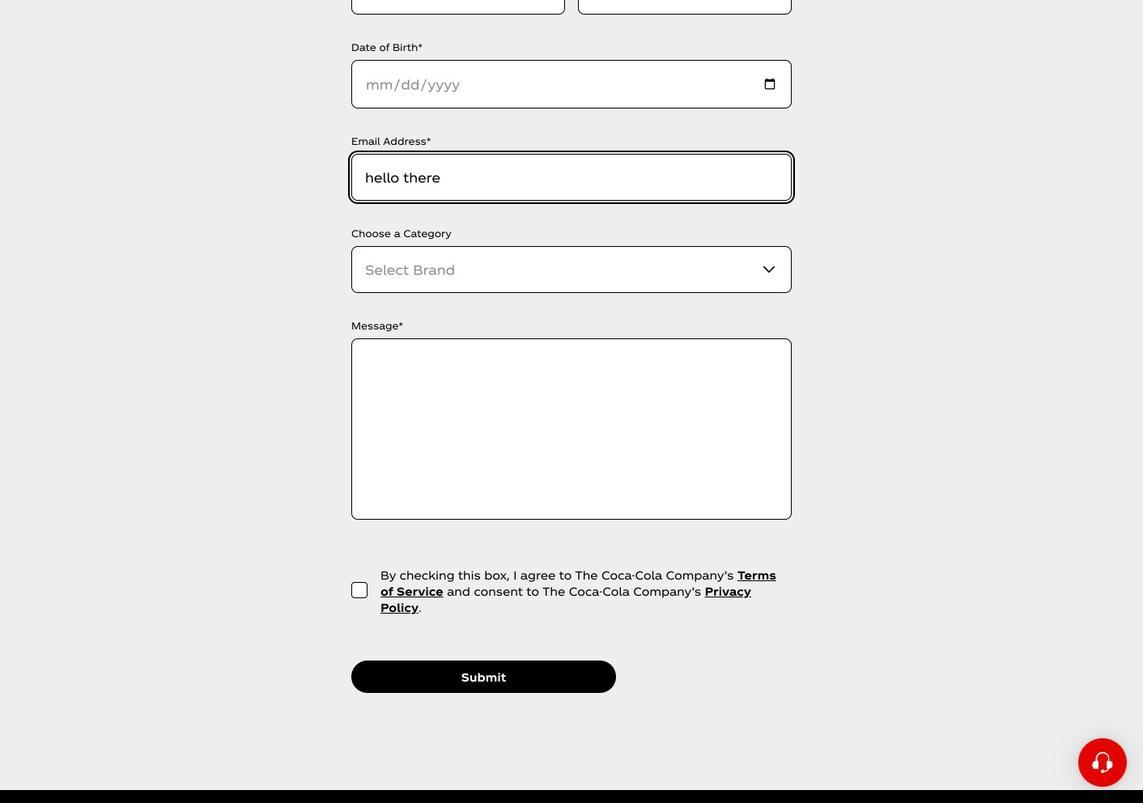 Task type: locate. For each thing, give the bounding box(es) containing it.
Email Address* email field
[[351, 154, 792, 201]]

Last Name* text field
[[578, 0, 792, 15]]

live chat element
[[1079, 739, 1127, 787]]



Task type: describe. For each thing, give the bounding box(es) containing it.
Date of Birth*   Please Enter date in mm/dd/yyyy format only
 date field
[[351, 60, 792, 109]]

 By checking this box, I agree to The Coca-Cola Company's Terms of Service and consent to The Coca-Cola Company's Privacy Policy. checkbox
[[351, 582, 368, 598]]

Message* text field
[[351, 338, 792, 520]]

First Name* text field
[[351, 0, 565, 15]]



Task type: vqa. For each thing, say whether or not it's contained in the screenshot.
Last Name* text field
yes



